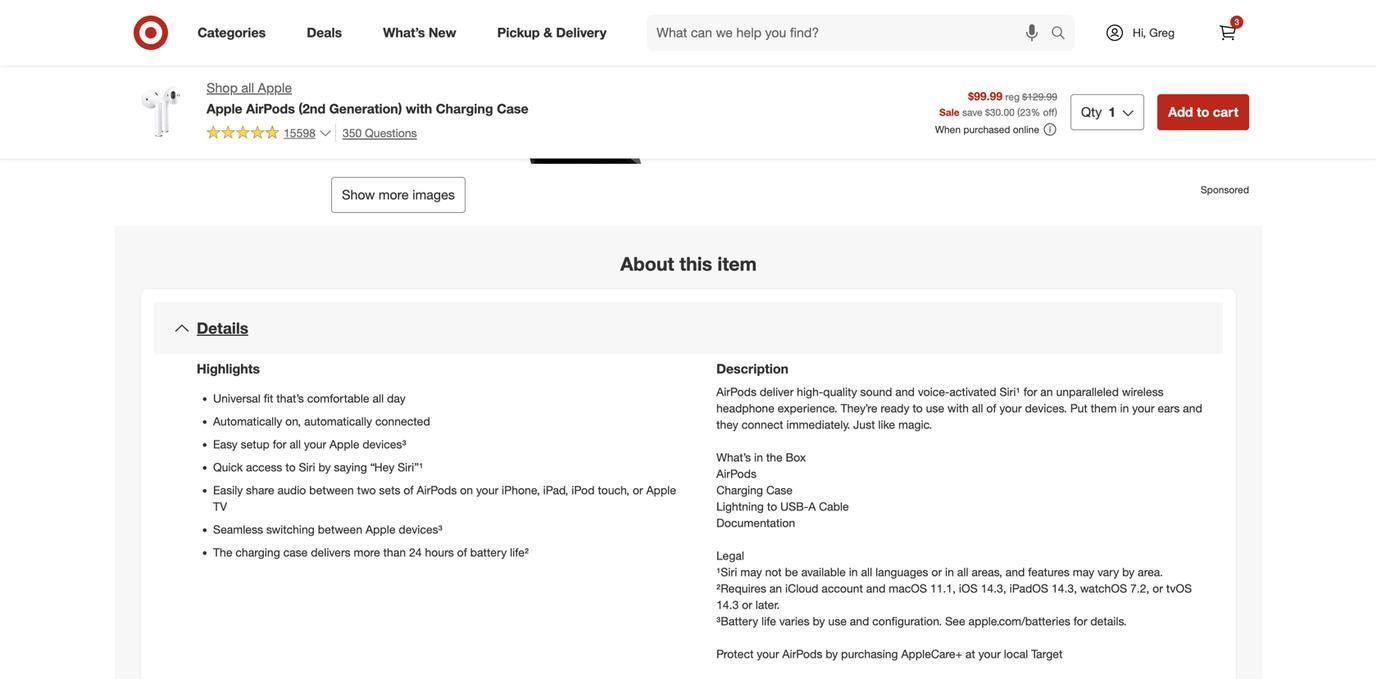 Task type: locate. For each thing, give the bounding box(es) containing it.
devices³ up "hey
[[363, 438, 406, 452]]

0 vertical spatial on
[[801, 10, 813, 24]]

an inside 'legal ¹siri may not be available in all languages or in all areas, and features may vary by area. ²requires an icloud account and macos 11.1, ios 14.3, ipados 14.3, watchos 7.2, or tvos 14.3 or later. ³battery life varies by use and configuration. see apple.com/batteries for details.'
[[770, 582, 782, 596]]

universal fit that's comfortable all day
[[213, 392, 406, 406]]

cart
[[1213, 104, 1239, 120]]

may left vary
[[1073, 565, 1095, 580]]

airpods up lightning
[[717, 467, 757, 481]]

apple airpods (2nd generation) with charging case, 6 of 8 image
[[405, 0, 669, 164]]

use down account
[[828, 615, 847, 629]]

14.3, down features
[[1052, 582, 1077, 596]]

easily
[[213, 484, 243, 498]]

1 vertical spatial devices³
[[399, 523, 443, 537]]

2 horizontal spatial for
[[1074, 615, 1087, 629]]

siri"¹
[[398, 461, 423, 475]]

0 horizontal spatial of
[[404, 484, 414, 498]]

1 vertical spatial use
[[828, 615, 847, 629]]

cable
[[819, 500, 849, 514]]

for inside airpods deliver high-quality sound and voice-activated siri¹ for an unparalleled wireless headphone experience. they're ready to use with all of your devices. put them in your ears and they connect immediately. just like magic.
[[1024, 385, 1037, 400]]

apple
[[258, 80, 292, 96], [207, 101, 242, 117], [330, 438, 359, 452], [646, 484, 676, 498], [366, 523, 396, 537]]

seamless
[[213, 523, 263, 537]]

of
[[987, 402, 996, 416], [404, 484, 414, 498], [457, 546, 467, 560]]

0 horizontal spatial charging
[[436, 101, 493, 117]]

to left usb-
[[767, 500, 777, 514]]

airpods inside airpods deliver high-quality sound and voice-activated siri¹ for an unparalleled wireless headphone experience. they're ready to use with all of your devices. put them in your ears and they connect immediately. just like magic.
[[717, 385, 757, 400]]

in right them
[[1120, 402, 1129, 416]]

the charging case delivers more than 24 hours of battery life²
[[213, 546, 529, 560]]

11.1,
[[930, 582, 956, 596]]

details button
[[154, 303, 1223, 355]]

1 horizontal spatial for
[[1024, 385, 1037, 400]]

quick access to siri by saying "hey siri"¹
[[213, 461, 423, 475]]

all inside shop all apple apple airpods (2nd generation) with charging case
[[241, 80, 254, 96]]

when purchased online
[[935, 123, 1039, 136]]

airpods inside shop all apple apple airpods (2nd generation) with charging case
[[246, 101, 295, 117]]

case down pickup on the left of the page
[[497, 101, 529, 117]]

0 horizontal spatial an
[[770, 582, 782, 596]]

1 vertical spatial case
[[766, 484, 793, 498]]

$129.99
[[1023, 91, 1058, 103]]

0 horizontal spatial case
[[497, 101, 529, 117]]

$99.99 reg $129.99 sale save $ 30.00 ( 23 % off )
[[940, 89, 1058, 118]]

0 vertical spatial between
[[309, 484, 354, 498]]

voice-
[[918, 385, 950, 400]]

pickup
[[497, 25, 540, 41]]

apple.com/batteries
[[969, 615, 1071, 629]]

0 vertical spatial for
[[1024, 385, 1037, 400]]

airpods down siri"¹ on the left of the page
[[417, 484, 457, 498]]

to right add
[[1197, 104, 1210, 120]]

all down on, on the left bottom of page
[[290, 438, 301, 452]]

with up questions
[[406, 101, 432, 117]]

0 horizontal spatial on
[[460, 484, 473, 498]]

an
[[1041, 385, 1053, 400], [770, 582, 782, 596]]

show
[[342, 187, 375, 203]]

and up ready
[[896, 385, 915, 400]]

1 vertical spatial between
[[318, 523, 363, 537]]

may up ²requires
[[741, 565, 762, 580]]

what's for what's new
[[383, 25, 425, 41]]

for left details.
[[1074, 615, 1087, 629]]

your down wireless
[[1132, 402, 1155, 416]]

apple up the charging case delivers more than 24 hours of battery life²
[[366, 523, 396, 537]]

for right the setup
[[273, 438, 286, 452]]

questions
[[365, 126, 417, 140]]

use down "voice-"
[[926, 402, 945, 416]]

apple right the touch,
[[646, 484, 676, 498]]

of right hours
[[457, 546, 467, 560]]

for
[[1024, 385, 1037, 400], [273, 438, 286, 452], [1074, 615, 1087, 629]]

1 horizontal spatial on
[[801, 10, 813, 24]]

of inside easily share audio between two sets of airpods on your iphone, ipad, ipod touch, or apple tv
[[404, 484, 414, 498]]

charging down new
[[436, 101, 493, 117]]

legal
[[717, 549, 744, 563]]

on inside easily share audio between two sets of airpods on your iphone, ipad, ipod touch, or apple tv
[[460, 484, 473, 498]]

over
[[853, 10, 875, 24]]

with down activated
[[948, 402, 969, 416]]

what's for what's in the box airpods charging case lightning to usb-a cable documentation
[[717, 451, 751, 465]]

0 horizontal spatial with
[[406, 101, 432, 117]]

your left "iphone,"
[[476, 484, 499, 498]]

all down activated
[[972, 402, 983, 416]]

hours
[[425, 546, 454, 560]]

ready
[[881, 402, 910, 416]]

¹siri
[[717, 565, 737, 580]]

comfortable
[[307, 392, 369, 406]]

1 horizontal spatial of
[[457, 546, 467, 560]]

charging up lightning
[[717, 484, 763, 498]]

of inside airpods deliver high-quality sound and voice-activated siri¹ for an unparalleled wireless headphone experience. they're ready to use with all of your devices. put them in your ears and they connect immediately. just like magic.
[[987, 402, 996, 416]]

0 horizontal spatial 14.3,
[[981, 582, 1007, 596]]

1 horizontal spatial what's
[[717, 451, 751, 465]]

apple up 15598 link
[[258, 80, 292, 96]]

on
[[801, 10, 813, 24], [460, 484, 473, 498]]

share
[[246, 484, 274, 498]]

more right show
[[379, 187, 409, 203]]

your down life
[[757, 647, 779, 662]]

more left than
[[354, 546, 380, 560]]

0 vertical spatial charging
[[436, 101, 493, 117]]

What can we help you find? suggestions appear below search field
[[647, 15, 1055, 51]]

and
[[896, 385, 915, 400], [1183, 402, 1202, 416], [1006, 565, 1025, 580], [866, 582, 886, 596], [850, 615, 869, 629]]

affirm
[[767, 10, 797, 24]]

for right 'siri¹'
[[1024, 385, 1037, 400]]

14.3, down areas,
[[981, 582, 1007, 596]]

and right ears
[[1183, 402, 1202, 416]]

what's down "they"
[[717, 451, 751, 465]]

your up quick access to siri by saying "hey siri"¹ at the bottom left of the page
[[304, 438, 326, 452]]

1 vertical spatial on
[[460, 484, 473, 498]]

your down 'siri¹'
[[1000, 402, 1022, 416]]

or right the touch,
[[633, 484, 643, 498]]

with affirm on orders over $100
[[741, 10, 903, 24]]

23
[[1020, 106, 1031, 118]]

charging inside shop all apple apple airpods (2nd generation) with charging case
[[436, 101, 493, 117]]

1 horizontal spatial an
[[1041, 385, 1053, 400]]

airpods
[[246, 101, 295, 117], [717, 385, 757, 400], [717, 467, 757, 481], [417, 484, 457, 498], [782, 647, 823, 662]]

generation)
[[329, 101, 402, 117]]

of down activated
[[987, 402, 996, 416]]

your right at
[[979, 647, 1001, 662]]

with inside airpods deliver high-quality sound and voice-activated siri¹ for an unparalleled wireless headphone experience. they're ready to use with all of your devices. put them in your ears and they connect immediately. just like magic.
[[948, 402, 969, 416]]

1 vertical spatial with
[[948, 402, 969, 416]]

1 vertical spatial charging
[[717, 484, 763, 498]]

case up usb-
[[766, 484, 793, 498]]

shop all apple apple airpods (2nd generation) with charging case
[[207, 80, 529, 117]]

use inside airpods deliver high-quality sound and voice-activated siri¹ for an unparalleled wireless headphone experience. they're ready to use with all of your devices. put them in your ears and they connect immediately. just like magic.
[[926, 402, 945, 416]]

they
[[717, 418, 739, 432]]

or right "7.2,"
[[1153, 582, 1163, 596]]

1 horizontal spatial may
[[1073, 565, 1095, 580]]

1
[[1109, 104, 1116, 120]]

they're
[[841, 402, 878, 416]]

0 horizontal spatial may
[[741, 565, 762, 580]]

0 vertical spatial with
[[406, 101, 432, 117]]

saying
[[334, 461, 367, 475]]

1 horizontal spatial 14.3,
[[1052, 582, 1077, 596]]

may
[[741, 565, 762, 580], [1073, 565, 1095, 580]]

box
[[786, 451, 806, 465]]

&
[[544, 25, 553, 41]]

built-
[[1015, 81, 1042, 96]]

be
[[785, 565, 798, 580]]

or inside easily share audio between two sets of airpods on your iphone, ipad, ipod touch, or apple tv
[[633, 484, 643, 498]]

to inside button
[[1197, 104, 1210, 120]]

tvos
[[1166, 582, 1192, 596]]

your inside easily share audio between two sets of airpods on your iphone, ipad, ipod touch, or apple tv
[[476, 484, 499, 498]]

what's new link
[[369, 15, 477, 51]]

0 vertical spatial of
[[987, 402, 996, 416]]

charging inside what's in the box airpods charging case lightning to usb-a cable documentation
[[717, 484, 763, 498]]

features
[[1028, 565, 1070, 580]]

on left "iphone,"
[[460, 484, 473, 498]]

all up ios
[[957, 565, 969, 580]]

an up devices. at the right bottom of the page
[[1041, 385, 1053, 400]]

purchased
[[964, 123, 1010, 136]]

to up the magic.
[[913, 402, 923, 416]]

what's left new
[[383, 25, 425, 41]]

day
[[387, 392, 406, 406]]

0 vertical spatial more
[[379, 187, 409, 203]]

1 vertical spatial what's
[[717, 451, 751, 465]]

1 horizontal spatial case
[[766, 484, 793, 498]]

of right sets
[[404, 484, 414, 498]]

that's
[[277, 392, 304, 406]]

airpods up headphone
[[717, 385, 757, 400]]

0 horizontal spatial what's
[[383, 25, 425, 41]]

15598 link
[[207, 124, 332, 144]]

to
[[1197, 104, 1210, 120], [913, 402, 923, 416], [286, 461, 296, 475], [767, 500, 777, 514]]

0 vertical spatial an
[[1041, 385, 1053, 400]]

deals
[[307, 25, 342, 41]]

at a glance
[[708, 48, 778, 64]]

shop
[[207, 80, 238, 96]]

1 horizontal spatial use
[[926, 402, 945, 416]]

0 vertical spatial what's
[[383, 25, 425, 41]]

online
[[1013, 123, 1039, 136]]

or down ²requires
[[742, 598, 752, 613]]

the
[[213, 546, 232, 560]]

2 14.3, from the left
[[1052, 582, 1077, 596]]

about this item
[[621, 253, 757, 276]]

an down not
[[770, 582, 782, 596]]

what's inside what's in the box airpods charging case lightning to usb-a cable documentation
[[717, 451, 751, 465]]

more inside show more images "button"
[[379, 187, 409, 203]]

all right shop
[[241, 80, 254, 96]]

quick
[[213, 461, 243, 475]]

airpods up 15598 link
[[246, 101, 295, 117]]

later.
[[756, 598, 780, 613]]

2 vertical spatial for
[[1074, 615, 1087, 629]]

1 vertical spatial of
[[404, 484, 414, 498]]

them
[[1091, 402, 1117, 416]]

14.3,
[[981, 582, 1007, 596], [1052, 582, 1077, 596]]

between up delivers
[[318, 523, 363, 537]]

2 horizontal spatial of
[[987, 402, 996, 416]]

the
[[766, 451, 783, 465]]

details.
[[1091, 615, 1127, 629]]

case inside what's in the box airpods charging case lightning to usb-a cable documentation
[[766, 484, 793, 498]]

devices³ up 24
[[399, 523, 443, 537]]

connected
[[375, 415, 430, 429]]

show more images
[[342, 187, 455, 203]]

1 horizontal spatial with
[[948, 402, 969, 416]]

0 horizontal spatial for
[[273, 438, 286, 452]]

in
[[1042, 81, 1052, 96]]

0 vertical spatial use
[[926, 402, 945, 416]]

in left the
[[754, 451, 763, 465]]

airpods inside what's in the box airpods charging case lightning to usb-a cable documentation
[[717, 467, 757, 481]]

use inside 'legal ¹siri may not be available in all languages or in all areas, and features may vary by area. ²requires an icloud account and macos 11.1, ios 14.3, ipados 14.3, watchos 7.2, or tvos 14.3 or later. ³battery life varies by use and configuration. see apple.com/batteries for details.'
[[828, 615, 847, 629]]

and down languages
[[866, 582, 886, 596]]

0 horizontal spatial use
[[828, 615, 847, 629]]

between
[[309, 484, 354, 498], [318, 523, 363, 537]]

all inside airpods deliver high-quality sound and voice-activated siri¹ for an unparalleled wireless headphone experience. they're ready to use with all of your devices. put them in your ears and they connect immediately. just like magic.
[[972, 402, 983, 416]]

seamless switching between apple devices³
[[213, 523, 443, 537]]

automatically
[[213, 415, 282, 429]]

orders
[[817, 10, 850, 24]]

what's in the box airpods charging case lightning to usb-a cable documentation
[[717, 451, 849, 531]]

automatically
[[304, 415, 372, 429]]

1 vertical spatial an
[[770, 582, 782, 596]]

airpods down varies
[[782, 647, 823, 662]]

between down quick access to siri by saying "hey siri"¹ at the bottom left of the page
[[309, 484, 354, 498]]

more
[[379, 187, 409, 203], [354, 546, 380, 560]]

delivery
[[556, 25, 607, 41]]

0 vertical spatial case
[[497, 101, 529, 117]]

description
[[717, 361, 789, 377]]

show more images button
[[331, 177, 466, 213]]

with inside shop all apple apple airpods (2nd generation) with charging case
[[406, 101, 432, 117]]

1 horizontal spatial charging
[[717, 484, 763, 498]]

an inside airpods deliver high-quality sound and voice-activated siri¹ for an unparalleled wireless headphone experience. they're ready to use with all of your devices. put them in your ears and they connect immediately. just like magic.
[[1041, 385, 1053, 400]]

on right affirm
[[801, 10, 813, 24]]

14.3
[[717, 598, 739, 613]]



Task type: vqa. For each thing, say whether or not it's contained in the screenshot.
with
yes



Task type: describe. For each thing, give the bounding box(es) containing it.
applecare+
[[901, 647, 962, 662]]

sound
[[860, 385, 892, 400]]

add
[[1168, 104, 1193, 120]]

varies
[[779, 615, 810, 629]]

350
[[343, 126, 362, 140]]

by up "7.2,"
[[1122, 565, 1135, 580]]

2 may from the left
[[1073, 565, 1095, 580]]

1 14.3, from the left
[[981, 582, 1007, 596]]

account
[[822, 582, 863, 596]]

)
[[1055, 106, 1058, 118]]

siri
[[299, 461, 315, 475]]

apple inside easily share audio between two sets of airpods on your iphone, ipad, ipod touch, or apple tv
[[646, 484, 676, 498]]

life
[[762, 615, 776, 629]]

add to cart
[[1168, 104, 1239, 120]]

"hey
[[370, 461, 395, 475]]

purchasing
[[841, 647, 898, 662]]

built-in microphone button
[[982, 71, 1116, 107]]

$99.99
[[968, 89, 1003, 103]]

microphone
[[1055, 81, 1116, 96]]

automatically on, automatically connected
[[213, 415, 430, 429]]

hi, greg
[[1133, 25, 1175, 40]]

to inside airpods deliver high-quality sound and voice-activated siri¹ for an unparalleled wireless headphone experience. they're ready to use with all of your devices. put them in your ears and they connect immediately. just like magic.
[[913, 402, 923, 416]]

or up 11.1,
[[932, 565, 942, 580]]

touch,
[[598, 484, 630, 498]]

deals link
[[293, 15, 363, 51]]

documentation
[[717, 516, 795, 531]]

apple airpods (2nd generation) with charging case, 5 of 8 image
[[128, 0, 392, 164]]

when
[[935, 123, 961, 136]]

ipod
[[572, 484, 595, 498]]

and up ipados
[[1006, 565, 1025, 580]]

0 vertical spatial devices³
[[363, 438, 406, 452]]

greg
[[1149, 25, 1175, 40]]

image gallery element
[[128, 0, 669, 213]]

than
[[383, 546, 406, 560]]

on,
[[285, 415, 301, 429]]

a
[[809, 500, 816, 514]]

(
[[1018, 106, 1020, 118]]

new
[[429, 25, 456, 41]]

areas,
[[972, 565, 1003, 580]]

airpods deliver high-quality sound and voice-activated siri¹ for an unparalleled wireless headphone experience. they're ready to use with all of your devices. put them in your ears and they connect immediately. just like magic.
[[717, 385, 1202, 432]]

image of apple airpods (2nd generation) with charging case image
[[128, 79, 193, 144]]

airpods inside easily share audio between two sets of airpods on your iphone, ipad, ipod touch, or apple tv
[[417, 484, 457, 498]]

add to cart button
[[1158, 94, 1249, 130]]

high-
[[797, 385, 823, 400]]

about
[[621, 253, 674, 276]]

access
[[246, 461, 282, 475]]

details
[[197, 319, 248, 338]]

all left day
[[373, 392, 384, 406]]

search
[[1044, 26, 1083, 42]]

7.2,
[[1130, 582, 1150, 596]]

in inside airpods deliver high-quality sound and voice-activated siri¹ for an unparalleled wireless headphone experience. they're ready to use with all of your devices. put them in your ears and they connect immediately. just like magic.
[[1120, 402, 1129, 416]]

$
[[985, 106, 990, 118]]

headphone
[[717, 402, 775, 416]]

tv
[[213, 500, 227, 514]]

sale
[[940, 106, 960, 118]]

case inside shop all apple apple airpods (2nd generation) with charging case
[[497, 101, 529, 117]]

and up purchasing
[[850, 615, 869, 629]]

usb-
[[780, 500, 809, 514]]

ios
[[959, 582, 978, 596]]

categories link
[[184, 15, 286, 51]]

watchos
[[1080, 582, 1127, 596]]

what's new
[[383, 25, 456, 41]]

in up account
[[849, 565, 858, 580]]

all up account
[[861, 565, 872, 580]]

by right varies
[[813, 615, 825, 629]]

apple down shop
[[207, 101, 242, 117]]

wireless
[[1122, 385, 1164, 400]]

sets
[[379, 484, 400, 498]]

switching
[[266, 523, 315, 537]]

apple up "saying"
[[330, 438, 359, 452]]

at
[[708, 48, 722, 64]]

with
[[741, 10, 764, 24]]

a
[[725, 48, 733, 64]]

easily share audio between two sets of airpods on your iphone, ipad, ipod touch, or apple tv
[[213, 484, 676, 514]]

universal
[[213, 392, 261, 406]]

between inside easily share audio between two sets of airpods on your iphone, ipad, ipod touch, or apple tv
[[309, 484, 354, 498]]

$100
[[878, 10, 903, 24]]

for inside 'legal ¹siri may not be available in all languages or in all areas, and features may vary by area. ²requires an icloud account and macos 11.1, ios 14.3, ipados 14.3, watchos 7.2, or tvos 14.3 or later. ³battery life varies by use and configuration. see apple.com/batteries for details.'
[[1074, 615, 1087, 629]]

siri¹
[[1000, 385, 1021, 400]]

immediately.
[[787, 418, 850, 432]]

in up 11.1,
[[945, 565, 954, 580]]

like
[[878, 418, 895, 432]]

activated
[[950, 385, 997, 400]]

1 may from the left
[[741, 565, 762, 580]]

2 vertical spatial of
[[457, 546, 467, 560]]

³battery
[[717, 615, 758, 629]]

battery
[[470, 546, 507, 560]]

to inside what's in the box airpods charging case lightning to usb-a cable documentation
[[767, 500, 777, 514]]

charging
[[236, 546, 280, 560]]

search button
[[1044, 15, 1083, 54]]

local
[[1004, 647, 1028, 662]]

quality
[[823, 385, 857, 400]]

by right siri
[[319, 461, 331, 475]]

glance
[[737, 48, 778, 64]]

available
[[801, 565, 846, 580]]

protect your airpods by purchasing applecare+ at your local target
[[717, 647, 1063, 662]]

24
[[409, 546, 422, 560]]

²requires
[[717, 582, 766, 596]]

area.
[[1138, 565, 1163, 580]]

to left siri
[[286, 461, 296, 475]]

by left purchasing
[[826, 647, 838, 662]]

1 vertical spatial more
[[354, 546, 380, 560]]

ipados
[[1010, 582, 1049, 596]]

item
[[718, 253, 757, 276]]

in inside what's in the box airpods charging case lightning to usb-a cable documentation
[[754, 451, 763, 465]]

fit
[[264, 392, 273, 406]]

legal ¹siri may not be available in all languages or in all areas, and features may vary by area. ²requires an icloud account and macos 11.1, ios 14.3, ipados 14.3, watchos 7.2, or tvos 14.3 or later. ³battery life varies by use and configuration. see apple.com/batteries for details.
[[717, 549, 1192, 629]]

ears
[[1158, 402, 1180, 416]]

1 vertical spatial for
[[273, 438, 286, 452]]

images
[[412, 187, 455, 203]]

easy setup for all your apple devices³
[[213, 438, 406, 452]]



